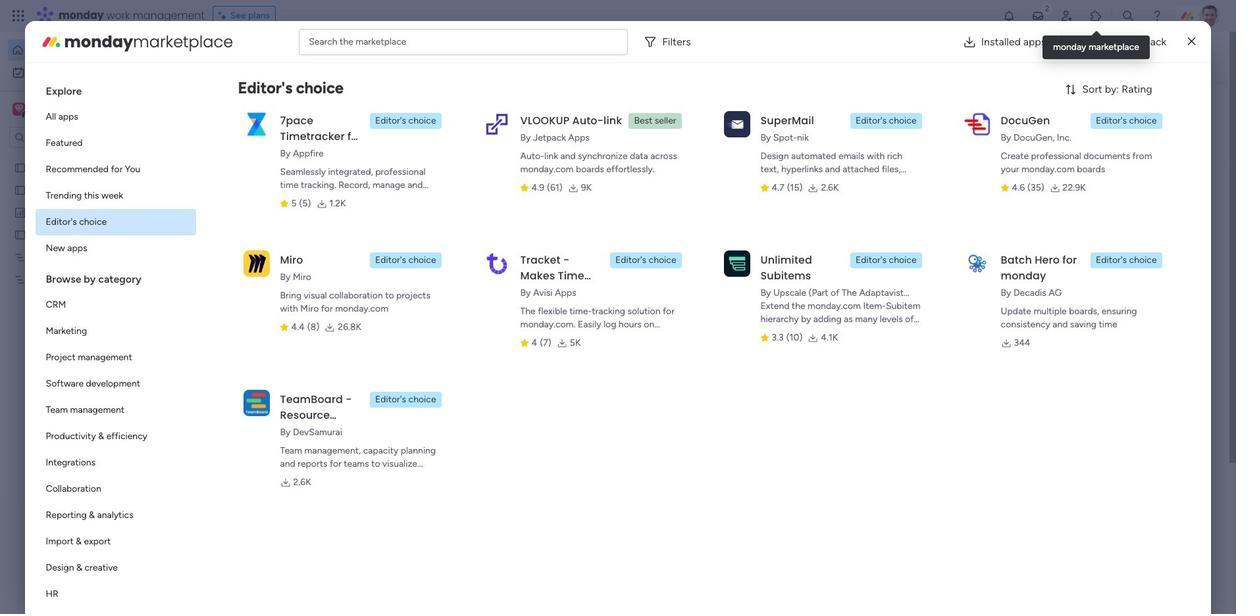 Task type: locate. For each thing, give the bounding box(es) containing it.
1 horizontal spatial component image
[[724, 261, 736, 273]]

0 horizontal spatial add to favorites image
[[679, 241, 693, 254]]

0 horizontal spatial component image
[[492, 261, 504, 273]]

0 vertical spatial dapulse x slim image
[[1188, 34, 1196, 50]]

2 component image from the left
[[724, 261, 736, 273]]

v2 user feedback image
[[990, 49, 1000, 64]]

0 vertical spatial heading
[[35, 74, 196, 104]]

1 vertical spatial heading
[[35, 262, 196, 292]]

search everything image
[[1122, 9, 1135, 22]]

list box
[[35, 74, 196, 615], [0, 154, 168, 468]]

2 vertical spatial public board image
[[259, 240, 274, 255]]

monday marketplace image
[[1090, 9, 1103, 22], [41, 31, 62, 52]]

2 heading from the top
[[35, 262, 196, 292]]

option
[[8, 39, 160, 61], [8, 62, 160, 83], [35, 104, 196, 130], [35, 130, 196, 157], [0, 156, 168, 158], [35, 157, 196, 183], [35, 183, 196, 209], [35, 209, 196, 236], [35, 236, 196, 262], [35, 292, 196, 319], [35, 319, 196, 345], [35, 345, 196, 371], [35, 371, 196, 398], [35, 398, 196, 424], [35, 424, 196, 450], [35, 450, 196, 477], [35, 477, 196, 503], [35, 503, 196, 529], [35, 529, 196, 556], [35, 556, 196, 582], [35, 582, 196, 608]]

public board image
[[14, 228, 26, 241], [492, 240, 506, 255], [259, 402, 274, 416]]

component image for public dashboard icon
[[724, 261, 736, 273]]

v2 bolt switch image
[[1093, 49, 1101, 64]]

1 horizontal spatial dapulse x slim image
[[1188, 34, 1196, 50]]

heading
[[35, 74, 196, 104], [35, 262, 196, 292]]

check circle image
[[999, 124, 1008, 134], [999, 140, 1008, 150]]

1 circle o image from the top
[[999, 174, 1008, 184]]

1 vertical spatial dapulse x slim image
[[1157, 95, 1173, 111]]

0 horizontal spatial monday marketplace image
[[41, 31, 62, 52]]

0 vertical spatial public board image
[[14, 161, 26, 174]]

1 horizontal spatial monday marketplace image
[[1090, 9, 1103, 22]]

quick search results list box
[[243, 123, 948, 459]]

1 vertical spatial monday marketplace image
[[41, 31, 62, 52]]

0 horizontal spatial dapulse x slim image
[[1157, 95, 1173, 111]]

2 horizontal spatial public board image
[[492, 240, 506, 255]]

workspace image
[[13, 102, 26, 117], [15, 102, 24, 117]]

circle o image
[[999, 157, 1008, 167]]

add to favorites image
[[679, 241, 693, 254], [912, 241, 925, 254]]

0 horizontal spatial public board image
[[14, 228, 26, 241]]

templates image image
[[991, 265, 1165, 356]]

component image
[[492, 261, 504, 273], [724, 261, 736, 273]]

public board image
[[14, 161, 26, 174], [14, 184, 26, 196], [259, 240, 274, 255]]

terry turtle image
[[1199, 5, 1221, 26]]

1 component image from the left
[[492, 261, 504, 273]]

help image
[[1151, 9, 1164, 22]]

1 horizontal spatial public board image
[[259, 402, 274, 416]]

notifications image
[[1003, 9, 1016, 22]]

invite members image
[[1061, 9, 1074, 22]]

2 image
[[1041, 1, 1053, 15]]

1 vertical spatial circle o image
[[999, 191, 1008, 201]]

0 vertical spatial circle o image
[[999, 174, 1008, 184]]

0 vertical spatial check circle image
[[999, 124, 1008, 134]]

1 add to favorites image from the left
[[679, 241, 693, 254]]

1 vertical spatial check circle image
[[999, 140, 1008, 150]]

1 horizontal spatial add to favorites image
[[912, 241, 925, 254]]

dapulse x slim image
[[1188, 34, 1196, 50], [1157, 95, 1173, 111]]

workspace selection element
[[13, 101, 110, 118]]

2 add to favorites image from the left
[[912, 241, 925, 254]]

1 check circle image from the top
[[999, 124, 1008, 134]]

circle o image
[[999, 174, 1008, 184], [999, 191, 1008, 201]]

component image for the right public board image
[[492, 261, 504, 273]]

app logo image
[[243, 111, 270, 137], [484, 111, 510, 137], [724, 111, 750, 137], [964, 111, 990, 137], [964, 251, 990, 277], [243, 251, 270, 277], [484, 251, 510, 277], [724, 251, 750, 277], [243, 390, 270, 417]]



Task type: describe. For each thing, give the bounding box(es) containing it.
select product image
[[12, 9, 25, 22]]

1 heading from the top
[[35, 74, 196, 104]]

2 check circle image from the top
[[999, 140, 1008, 150]]

component image
[[259, 261, 271, 273]]

1 workspace image from the left
[[13, 102, 26, 117]]

see plans image
[[218, 9, 230, 23]]

close recently visited image
[[243, 107, 259, 123]]

public dashboard image
[[14, 206, 26, 219]]

add to favorites image for public dashboard icon
[[912, 241, 925, 254]]

update feed image
[[1032, 9, 1045, 22]]

add to favorites image for the right public board image
[[679, 241, 693, 254]]

public dashboard image
[[724, 240, 739, 255]]

0 vertical spatial monday marketplace image
[[1090, 9, 1103, 22]]

2 circle o image from the top
[[999, 191, 1008, 201]]

2 workspace image from the left
[[15, 102, 24, 117]]

Search in workspace field
[[28, 130, 110, 145]]

1 vertical spatial public board image
[[14, 184, 26, 196]]



Task type: vqa. For each thing, say whether or not it's contained in the screenshot.
first Public board icon
no



